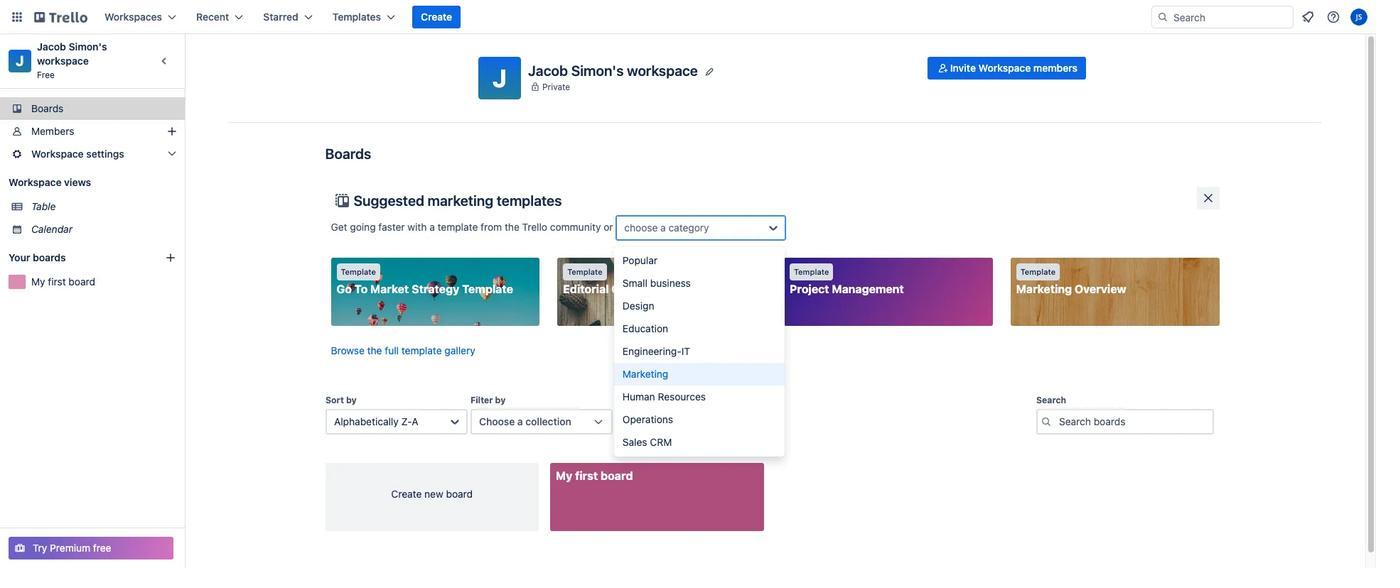 Task type: vqa. For each thing, say whether or not it's contained in the screenshot.
EMOJI
no



Task type: describe. For each thing, give the bounding box(es) containing it.
0 horizontal spatial my
[[31, 276, 45, 288]]

or
[[604, 221, 613, 233]]

members link
[[0, 120, 185, 143]]

marketing
[[428, 193, 493, 209]]

jacob simon's workspace link
[[37, 41, 110, 67]]

jacob for jacob simon's workspace
[[528, 62, 568, 79]]

0 notifications image
[[1299, 9, 1317, 26]]

boards
[[33, 252, 66, 264]]

try premium free button
[[9, 537, 173, 560]]

starred
[[263, 11, 298, 23]]

invite
[[950, 62, 976, 74]]

create for create
[[421, 11, 452, 23]]

sort by
[[325, 395, 356, 406]]

choose a collection
[[479, 416, 571, 428]]

business
[[650, 277, 691, 289]]

create new board
[[391, 488, 473, 500]]

j button
[[478, 57, 521, 100]]

jacob simon's workspace free
[[37, 41, 110, 80]]

primary element
[[0, 0, 1376, 34]]

0 horizontal spatial a
[[430, 221, 435, 233]]

engineering-it
[[623, 345, 690, 358]]

invite workspace members button
[[928, 57, 1086, 80]]

get going faster with a template from the trello community or
[[331, 221, 616, 233]]

filter by
[[470, 395, 505, 406]]

table
[[31, 200, 56, 213]]

workspace for settings
[[31, 148, 84, 160]]

a for choose a category
[[660, 222, 666, 234]]

jacob for jacob simon's workspace free
[[37, 41, 66, 53]]

popular
[[623, 254, 658, 267]]

0 horizontal spatial calendar
[[31, 223, 73, 235]]

template editorial calendar
[[563, 267, 661, 296]]

design
[[623, 300, 654, 312]]

template project management
[[790, 267, 904, 296]]

views
[[64, 176, 91, 188]]

try premium free
[[33, 542, 111, 554]]

to
[[355, 283, 368, 296]]

private
[[542, 81, 570, 92]]

a
[[412, 416, 418, 428]]

choose
[[479, 416, 515, 428]]

community
[[550, 221, 601, 233]]

boards link
[[0, 97, 185, 120]]

search
[[1036, 395, 1066, 406]]

overview
[[1075, 283, 1127, 296]]

workspace for jacob simon's workspace
[[627, 62, 698, 79]]

members
[[1034, 62, 1078, 74]]

workspace settings
[[31, 148, 124, 160]]

starred button
[[255, 6, 321, 28]]

workspace views
[[9, 176, 91, 188]]

1 vertical spatial my first board link
[[550, 463, 764, 532]]

members
[[31, 125, 74, 137]]

add board image
[[165, 252, 176, 264]]

workspace navigation collapse icon image
[[155, 51, 175, 71]]

templates button
[[324, 6, 404, 28]]

1 vertical spatial my first board
[[556, 470, 633, 483]]

browse
[[331, 345, 365, 357]]

1 horizontal spatial the
[[505, 221, 520, 233]]

sort
[[325, 395, 344, 406]]

strategy
[[412, 283, 459, 296]]

sm image
[[936, 61, 950, 75]]

alphabetically
[[334, 416, 398, 428]]

sales
[[623, 436, 647, 449]]

small business
[[623, 277, 691, 289]]

j for j link at top left
[[16, 53, 24, 69]]

0 horizontal spatial my first board link
[[31, 275, 176, 289]]

suggested
[[354, 193, 424, 209]]

new
[[425, 488, 443, 500]]

jacob simon (jacobsimon16) image
[[1351, 9, 1368, 26]]

invite workspace members
[[950, 62, 1078, 74]]

faster
[[378, 221, 405, 233]]

settings
[[86, 148, 124, 160]]

browse the full template gallery link
[[331, 345, 475, 357]]

1 horizontal spatial first
[[575, 470, 598, 483]]

j link
[[9, 50, 31, 73]]

resources
[[658, 391, 706, 403]]

template marketing overview
[[1016, 267, 1127, 296]]

full
[[385, 345, 399, 357]]

operations
[[623, 414, 673, 426]]

workspace inside button
[[979, 62, 1031, 74]]

z-
[[401, 416, 412, 428]]

from
[[481, 221, 502, 233]]

recent
[[196, 11, 229, 23]]

template for marketing
[[1021, 267, 1056, 277]]

with
[[408, 221, 427, 233]]

jacob simon's workspace
[[528, 62, 698, 79]]



Task type: locate. For each thing, give the bounding box(es) containing it.
jacob inside jacob simon's workspace free
[[37, 41, 66, 53]]

your boards
[[9, 252, 66, 264]]

try
[[33, 542, 47, 554]]

1 vertical spatial workspace
[[31, 148, 84, 160]]

jacob
[[37, 41, 66, 53], [528, 62, 568, 79]]

free
[[37, 70, 55, 80]]

1 horizontal spatial my
[[556, 470, 573, 483]]

2 horizontal spatial board
[[601, 470, 633, 483]]

template for project
[[794, 267, 829, 277]]

0 horizontal spatial marketing
[[623, 368, 668, 380]]

0 vertical spatial jacob
[[37, 41, 66, 53]]

workspaces button
[[96, 6, 185, 28]]

workspace down primary element
[[627, 62, 698, 79]]

first down choose a collection "button"
[[575, 470, 598, 483]]

template inside template marketing overview
[[1021, 267, 1056, 277]]

marketing inside template marketing overview
[[1016, 283, 1072, 296]]

workspace inside jacob simon's workspace free
[[37, 55, 89, 67]]

1 horizontal spatial marketing
[[1016, 283, 1072, 296]]

the right from
[[505, 221, 520, 233]]

by
[[346, 395, 356, 406], [495, 395, 505, 406]]

calendar up design
[[612, 283, 661, 296]]

search image
[[1157, 11, 1169, 23]]

boards up members
[[31, 102, 64, 114]]

board down sales
[[601, 470, 633, 483]]

workspace for jacob simon's workspace free
[[37, 55, 89, 67]]

workspace for views
[[9, 176, 62, 188]]

calendar link
[[31, 223, 176, 237]]

2 vertical spatial workspace
[[9, 176, 62, 188]]

template go to market strategy template
[[337, 267, 513, 296]]

your boards with 1 items element
[[9, 250, 144, 267]]

workspace right invite
[[979, 62, 1031, 74]]

board down your boards with 1 items element
[[69, 276, 95, 288]]

simon's
[[69, 41, 107, 53], [571, 62, 624, 79]]

0 horizontal spatial board
[[69, 276, 95, 288]]

0 horizontal spatial simon's
[[69, 41, 107, 53]]

choose a category
[[624, 222, 709, 234]]

my down your boards
[[31, 276, 45, 288]]

gallery
[[445, 345, 475, 357]]

template down suggested marketing templates at the top left of page
[[438, 221, 478, 233]]

recent button
[[188, 6, 252, 28]]

1 horizontal spatial j
[[493, 63, 507, 92]]

j
[[16, 53, 24, 69], [493, 63, 507, 92]]

1 horizontal spatial calendar
[[612, 283, 661, 296]]

1 horizontal spatial my first board
[[556, 470, 633, 483]]

free
[[93, 542, 111, 554]]

engineering-
[[623, 345, 682, 358]]

1 horizontal spatial my first board link
[[550, 463, 764, 532]]

template
[[341, 267, 376, 277], [567, 267, 603, 277], [794, 267, 829, 277], [1021, 267, 1056, 277], [462, 283, 513, 296]]

editorial
[[563, 283, 609, 296]]

0 horizontal spatial boards
[[31, 102, 64, 114]]

0 vertical spatial my
[[31, 276, 45, 288]]

template for go
[[341, 267, 376, 277]]

1 horizontal spatial a
[[517, 416, 523, 428]]

small
[[623, 277, 648, 289]]

0 horizontal spatial by
[[346, 395, 356, 406]]

human resources
[[623, 391, 706, 403]]

market
[[370, 283, 409, 296]]

jacob up private
[[528, 62, 568, 79]]

workspace inside popup button
[[31, 148, 84, 160]]

by for filter by
[[495, 395, 505, 406]]

suggested marketing templates
[[354, 193, 562, 209]]

1 horizontal spatial boards
[[325, 146, 371, 162]]

1 vertical spatial simon's
[[571, 62, 624, 79]]

calendar inside template editorial calendar
[[612, 283, 661, 296]]

trello
[[522, 221, 547, 233]]

workspace up free
[[37, 55, 89, 67]]

0 vertical spatial my first board
[[31, 276, 95, 288]]

workspace
[[37, 55, 89, 67], [627, 62, 698, 79]]

my first board down your boards with 1 items element
[[31, 276, 95, 288]]

boards
[[31, 102, 64, 114], [325, 146, 371, 162]]

j left jacob simon's workspace free
[[16, 53, 24, 69]]

browse the full template gallery
[[331, 345, 475, 357]]

calendar down "table" at top
[[31, 223, 73, 235]]

alphabetically z-a
[[334, 416, 418, 428]]

by right sort
[[346, 395, 356, 406]]

my first board link
[[31, 275, 176, 289], [550, 463, 764, 532]]

1 vertical spatial my
[[556, 470, 573, 483]]

marketing left the overview
[[1016, 283, 1072, 296]]

open information menu image
[[1327, 10, 1341, 24]]

0 vertical spatial workspace
[[979, 62, 1031, 74]]

1 vertical spatial boards
[[325, 146, 371, 162]]

choose a collection button
[[470, 409, 612, 435]]

simon's inside jacob simon's workspace free
[[69, 41, 107, 53]]

workspace
[[979, 62, 1031, 74], [31, 148, 84, 160], [9, 176, 62, 188]]

1 vertical spatial calendar
[[612, 283, 661, 296]]

0 vertical spatial calendar
[[31, 223, 73, 235]]

template right full
[[402, 345, 442, 357]]

1 horizontal spatial workspace
[[627, 62, 698, 79]]

template inside "template project management"
[[794, 267, 829, 277]]

back to home image
[[34, 6, 87, 28]]

a inside "button"
[[517, 416, 523, 428]]

simon's for jacob simon's workspace free
[[69, 41, 107, 53]]

going
[[350, 221, 376, 233]]

1 vertical spatial create
[[391, 488, 422, 500]]

0 horizontal spatial workspace
[[37, 55, 89, 67]]

j left private
[[493, 63, 507, 92]]

it
[[682, 345, 690, 358]]

1 vertical spatial first
[[575, 470, 598, 483]]

0 horizontal spatial jacob
[[37, 41, 66, 53]]

create button
[[412, 6, 461, 28]]

1 vertical spatial board
[[601, 470, 633, 483]]

project
[[790, 283, 829, 296]]

create inside button
[[421, 11, 452, 23]]

templates
[[497, 193, 562, 209]]

2 horizontal spatial a
[[660, 222, 666, 234]]

the
[[505, 221, 520, 233], [367, 345, 382, 357]]

templates
[[332, 11, 381, 23]]

j inside button
[[493, 63, 507, 92]]

by for sort by
[[346, 395, 356, 406]]

1 horizontal spatial jacob
[[528, 62, 568, 79]]

0 vertical spatial first
[[48, 276, 66, 288]]

management
[[832, 283, 904, 296]]

create for create new board
[[391, 488, 422, 500]]

table link
[[31, 200, 176, 214]]

template inside template editorial calendar
[[567, 267, 603, 277]]

by right filter
[[495, 395, 505, 406]]

0 vertical spatial template
[[438, 221, 478, 233]]

1 horizontal spatial simon's
[[571, 62, 624, 79]]

crm
[[650, 436, 672, 449]]

1 horizontal spatial board
[[446, 488, 473, 500]]

marketing down engineering-
[[623, 368, 668, 380]]

0 horizontal spatial j
[[16, 53, 24, 69]]

jacob up free
[[37, 41, 66, 53]]

Search text field
[[1036, 409, 1214, 435]]

template
[[438, 221, 478, 233], [402, 345, 442, 357]]

0 vertical spatial boards
[[31, 102, 64, 114]]

get
[[331, 221, 347, 233]]

human
[[623, 391, 655, 403]]

my first board link down crm
[[550, 463, 764, 532]]

choose
[[624, 222, 658, 234]]

go
[[337, 283, 352, 296]]

0 vertical spatial the
[[505, 221, 520, 233]]

1 vertical spatial jacob
[[528, 62, 568, 79]]

filter
[[470, 395, 493, 406]]

simon's for jacob simon's workspace
[[571, 62, 624, 79]]

1 by from the left
[[346, 395, 356, 406]]

0 vertical spatial board
[[69, 276, 95, 288]]

0 vertical spatial marketing
[[1016, 283, 1072, 296]]

1 horizontal spatial by
[[495, 395, 505, 406]]

a
[[430, 221, 435, 233], [660, 222, 666, 234], [517, 416, 523, 428]]

0 horizontal spatial first
[[48, 276, 66, 288]]

create
[[421, 11, 452, 23], [391, 488, 422, 500]]

0 horizontal spatial the
[[367, 345, 382, 357]]

2 by from the left
[[495, 395, 505, 406]]

sales crm
[[623, 436, 672, 449]]

0 vertical spatial simon's
[[69, 41, 107, 53]]

my first board link down your boards with 1 items element
[[31, 275, 176, 289]]

workspace down members
[[31, 148, 84, 160]]

2 vertical spatial board
[[446, 488, 473, 500]]

collection
[[525, 416, 571, 428]]

boards up suggested
[[325, 146, 371, 162]]

my first board
[[31, 276, 95, 288], [556, 470, 633, 483]]

first down boards
[[48, 276, 66, 288]]

calendar
[[31, 223, 73, 235], [612, 283, 661, 296]]

1 vertical spatial template
[[402, 345, 442, 357]]

workspace up "table" at top
[[9, 176, 62, 188]]

0 horizontal spatial my first board
[[31, 276, 95, 288]]

first
[[48, 276, 66, 288], [575, 470, 598, 483]]

a for choose a collection
[[517, 416, 523, 428]]

board right "new"
[[446, 488, 473, 500]]

1 vertical spatial marketing
[[623, 368, 668, 380]]

workspace settings button
[[0, 143, 185, 166]]

a right choose on the bottom of the page
[[517, 416, 523, 428]]

my first board down sales
[[556, 470, 633, 483]]

my down collection
[[556, 470, 573, 483]]

marketing
[[1016, 283, 1072, 296], [623, 368, 668, 380]]

your
[[9, 252, 30, 264]]

template for editorial
[[567, 267, 603, 277]]

a right the with at the left of the page
[[430, 221, 435, 233]]

0 vertical spatial create
[[421, 11, 452, 23]]

the left full
[[367, 345, 382, 357]]

education
[[623, 323, 668, 335]]

j for j button at the top left
[[493, 63, 507, 92]]

a right choose
[[660, 222, 666, 234]]

1 vertical spatial the
[[367, 345, 382, 357]]

category
[[669, 222, 709, 234]]

Search field
[[1169, 6, 1293, 28]]

workspaces
[[104, 11, 162, 23]]

0 vertical spatial my first board link
[[31, 275, 176, 289]]

premium
[[50, 542, 90, 554]]

board
[[69, 276, 95, 288], [601, 470, 633, 483], [446, 488, 473, 500]]



